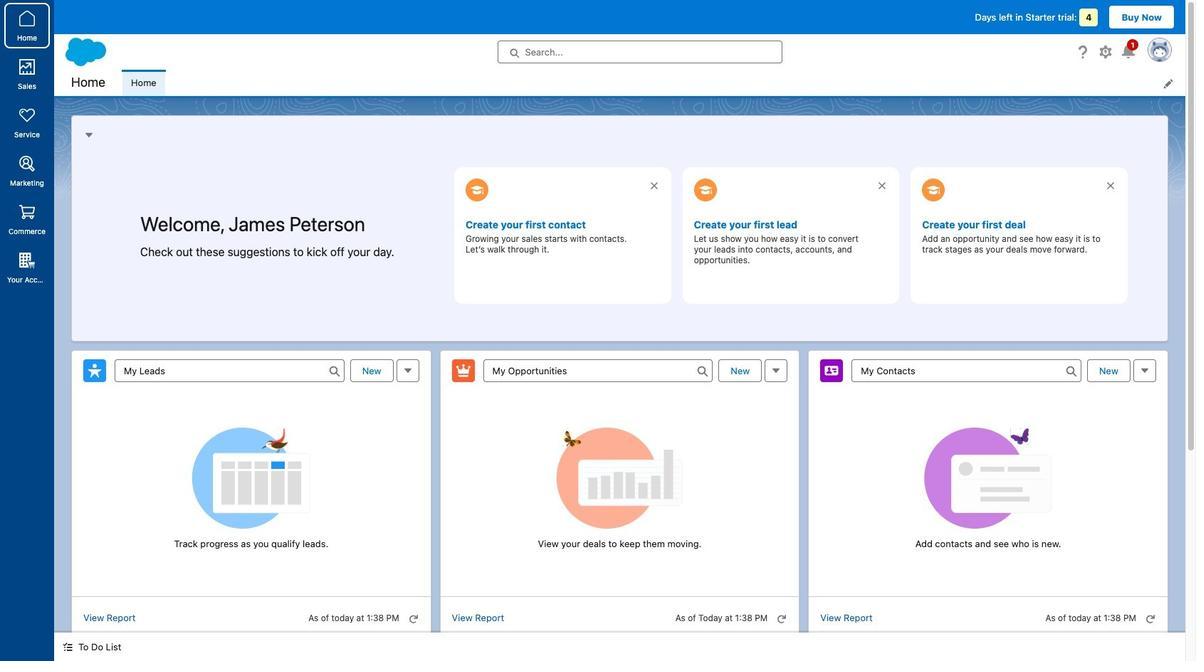 Task type: describe. For each thing, give the bounding box(es) containing it.
text default image
[[63, 643, 73, 653]]

2 select an option text field from the left
[[852, 359, 1082, 382]]



Task type: locate. For each thing, give the bounding box(es) containing it.
list
[[123, 70, 1186, 96]]

1 horizontal spatial select an option text field
[[852, 359, 1082, 382]]

Select an Option text field
[[483, 359, 713, 382], [852, 359, 1082, 382]]

0 horizontal spatial select an option text field
[[483, 359, 713, 382]]

1 select an option text field from the left
[[483, 359, 713, 382]]

Select an Option text field
[[115, 359, 345, 382]]



Task type: vqa. For each thing, say whether or not it's contained in the screenshot.
right Select an Option text box
yes



